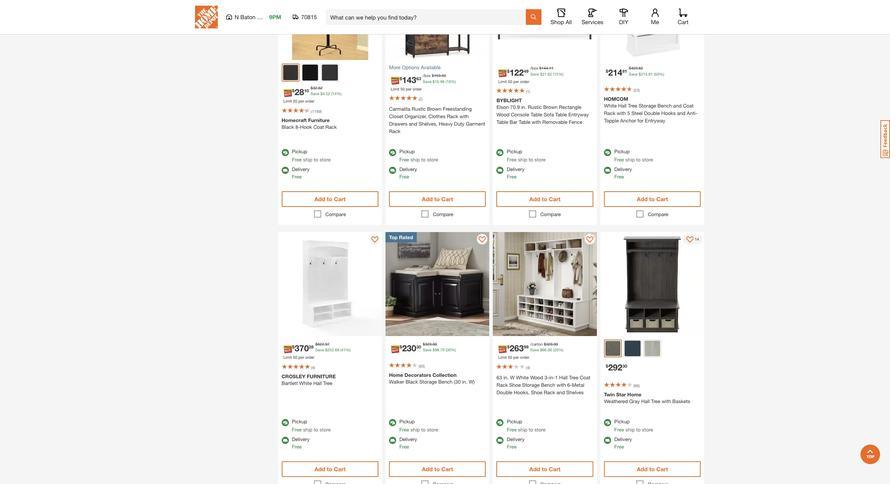 Task type: locate. For each thing, give the bounding box(es) containing it.
1 down /box $ 144 . 11 save $ 21 . 62 ( 15 %) limit 50 per order
[[527, 89, 529, 94]]

bench up hooks on the right top
[[657, 103, 672, 109]]

( inside $ 32 . 62 save $ 4 . 52 ( 14 %) limit 20 per order
[[331, 91, 332, 96]]

62 right the 21
[[548, 72, 552, 76]]

white right w
[[516, 375, 529, 381]]

( 4 )
[[311, 366, 315, 370], [526, 366, 530, 370]]

table down console
[[519, 119, 530, 125]]

add to cart button
[[282, 192, 378, 207], [389, 192, 486, 207], [497, 192, 593, 207], [604, 192, 701, 207], [282, 462, 378, 478], [389, 462, 486, 478], [497, 462, 593, 478], [604, 462, 701, 478]]

save down 622
[[315, 348, 324, 353]]

with inside "63 in. w white wood 3-in-1 hall tree coat rack shoe storage bench with 6-metal double hooks, shoe rack and shelves"
[[557, 382, 566, 388]]

50 inside "/box $ 159 . 59 save $ 15 . 96 ( 10 %) limit 50 per order"
[[400, 87, 405, 91]]

with left 6-
[[557, 382, 566, 388]]

fairfax oak image
[[644, 341, 660, 357]]

0 horizontal spatial brown
[[427, 106, 441, 112]]

20 right 66
[[554, 348, 558, 353]]

per inside /carton $ 329 . 99 save $ 66 . 00 ( 20 %) limit 50 per order
[[513, 355, 519, 360]]

delivery for available for pickup icon for 63 in. w white wood 3-in-1 hall tree coat rack shoe storage bench with 6-metal double hooks, shoe rack and shelves image
[[507, 437, 524, 443]]

20 down $ 28 10
[[293, 99, 297, 104]]

1 vertical spatial black
[[406, 379, 418, 385]]

black down the decorators
[[406, 379, 418, 385]]

save inside $ 214 81 $ 429 . 62 save $ 214 . 81 ( 50 %)
[[629, 72, 638, 76]]

rack right the w)
[[497, 382, 508, 388]]

in. up console
[[521, 104, 526, 110]]

4 compare from the left
[[648, 212, 668, 218]]

63 down more options available
[[416, 76, 421, 81]]

per for 143
[[406, 87, 412, 91]]

62
[[639, 66, 643, 71], [548, 72, 552, 76], [318, 86, 323, 90]]

143
[[402, 75, 416, 85]]

coat up the anti-
[[683, 103, 694, 109]]

4 for 370
[[312, 366, 314, 370]]

%) inside /carton $ 329 . 99 save $ 66 . 00 ( 20 %) limit 50 per order
[[558, 348, 563, 353]]

table left sofa on the right top of page
[[531, 112, 542, 118]]

with up duty
[[460, 113, 469, 120]]

What can we help you find today? search field
[[330, 10, 525, 25]]

159
[[434, 73, 441, 78]]

1 horizontal spatial home
[[627, 392, 641, 398]]

per down "263"
[[513, 355, 519, 360]]

white for 63 in. w white wood 3-in-1 hall tree coat rack shoe storage bench with 6-metal double hooks, shoe rack and shelves
[[516, 375, 529, 381]]

2 compare from the left
[[433, 212, 453, 218]]

/box
[[530, 66, 538, 71], [423, 73, 431, 78]]

1 horizontal spatial storage
[[522, 382, 540, 388]]

with inside homcom white hall tree storage bench and coat rack with 5 steel double hooks and anti- topple anchor for entryway
[[617, 110, 626, 116]]

370
[[295, 344, 309, 354]]

1 horizontal spatial 63
[[497, 375, 502, 381]]

( 4 ) down /carton $ 329 . 99 save $ 66 . 00 ( 20 %) limit 50 per order
[[526, 366, 530, 370]]

1 horizontal spatial brown
[[543, 104, 558, 110]]

save down /carton at the bottom of the page
[[530, 348, 539, 353]]

329
[[425, 342, 432, 347], [546, 342, 553, 347]]

20
[[293, 99, 297, 104], [554, 348, 558, 353]]

0 horizontal spatial 62
[[318, 86, 323, 90]]

0 vertical spatial 1
[[527, 89, 529, 94]]

hall down homcom
[[618, 103, 627, 109]]

tree up the 5
[[628, 103, 637, 109]]

ship for available for pickup icon for 63 in. w white wood 3-in-1 hall tree coat rack shoe storage bench with 6-metal double hooks, shoe rack and shelves image
[[518, 427, 527, 433]]

4 left "52"
[[323, 91, 325, 96]]

62 inside $ 32 . 62 save $ 4 . 52 ( 14 %) limit 20 per order
[[318, 86, 323, 90]]

delivery for the middle available for pickup image
[[399, 437, 417, 443]]

0 horizontal spatial shoe
[[509, 382, 521, 388]]

0 horizontal spatial in.
[[462, 379, 467, 385]]

0 vertical spatial 15
[[554, 72, 558, 76]]

00 right 66
[[548, 348, 552, 353]]

99 right /carton at the bottom of the page
[[554, 342, 558, 347]]

0 horizontal spatial rustic
[[412, 106, 426, 112]]

1 horizontal spatial double
[[644, 110, 660, 116]]

tree inside twin star home weathered gray hall tree with baskets
[[651, 399, 660, 405]]

/carton
[[530, 342, 543, 347]]

bench inside homcom white hall tree storage bench and coat rack with 5 steel double hooks and anti- topple anchor for entryway
[[657, 103, 672, 109]]

per down 122
[[513, 79, 519, 84]]

1 horizontal spatial available for pickup image
[[389, 420, 396, 427]]

1 vertical spatial /box
[[423, 73, 431, 78]]

63 left w
[[497, 375, 502, 381]]

%) inside $ 214 81 $ 429 . 62 save $ 214 . 81 ( 50 %)
[[659, 72, 664, 76]]

byblight elson 70.9 in. rustic brown rectangle wood console table sofa table entryway table bar table with removable fence
[[497, 98, 589, 125]]

00 inside /carton $ 329 . 99 save $ 66 . 00 ( 20 %) limit 50 per order
[[548, 348, 552, 353]]

save down the available
[[423, 79, 432, 84]]

0 vertical spatial 62
[[639, 66, 643, 71]]

2 329 from the left
[[546, 342, 553, 347]]

feedback link image
[[880, 120, 890, 158]]

shop
[[551, 18, 564, 25]]

storage down the decorators
[[419, 379, 437, 385]]

1 horizontal spatial 20
[[554, 348, 558, 353]]

order inside /carton $ 329 . 99 save $ 66 . 00 ( 20 %) limit 50 per order
[[520, 355, 529, 360]]

home up gray
[[627, 392, 641, 398]]

1 vertical spatial home
[[627, 392, 641, 398]]

1 vertical spatial wood
[[530, 375, 543, 381]]

50
[[655, 72, 659, 76], [508, 79, 512, 84], [400, 87, 405, 91], [293, 355, 297, 360], [508, 355, 512, 360]]

1 vertical spatial 15
[[435, 79, 439, 84]]

14 inside $ 32 . 62 save $ 4 . 52 ( 14 %) limit 20 per order
[[332, 91, 337, 96]]

0 horizontal spatial /box
[[423, 73, 431, 78]]

rack inside homcom white hall tree storage bench and coat rack with 5 steel double hooks and anti- topple anchor for entryway
[[604, 110, 615, 116]]

15
[[554, 72, 558, 76], [435, 79, 439, 84]]

15 left 96
[[435, 79, 439, 84]]

0 horizontal spatial 28
[[295, 87, 304, 97]]

save inside /carton $ 329 . 99 save $ 66 . 00 ( 20 %) limit 50 per order
[[530, 348, 539, 353]]

order up 1189
[[305, 99, 314, 104]]

0 horizontal spatial entryway
[[568, 112, 589, 118]]

compare for black 8-hook coat rack image at top
[[325, 212, 346, 218]]

( inside "/box $ 159 . 59 save $ 15 . 96 ( 10 %) limit 50 per order"
[[446, 79, 447, 84]]

0 horizontal spatial 15
[[435, 79, 439, 84]]

2 horizontal spatial white
[[604, 103, 617, 109]]

0 horizontal spatial 1
[[527, 89, 529, 94]]

2 horizontal spatial coat
[[683, 103, 694, 109]]

bench down collection
[[438, 379, 453, 385]]

$ inside $ 143 63
[[400, 76, 402, 81]]

per down 370
[[298, 355, 304, 360]]

30
[[416, 345, 421, 350], [447, 348, 451, 353], [622, 364, 627, 369]]

save inside $ 329 . 00 save $ 98 . 70 ( 30 %)
[[423, 348, 432, 353]]

50 for 143
[[400, 87, 405, 91]]

30 right 70
[[447, 348, 451, 353]]

28 left "32" on the top
[[295, 87, 304, 97]]

with left removable
[[532, 119, 541, 125]]

/box down the available
[[423, 73, 431, 78]]

limit inside $ 622 . 97 save $ 252 . 69 ( 41 %) limit 50 per order
[[283, 355, 292, 360]]

black
[[282, 124, 294, 130], [406, 379, 418, 385]]

w
[[510, 375, 515, 381]]

wood down elson
[[497, 112, 509, 118]]

63 in. w white wood 3-in-1 hall tree coat rack shoe storage bench with 6-metal double hooks, shoe rack and shelves link
[[497, 374, 593, 396]]

free
[[292, 157, 302, 163], [399, 157, 409, 163], [507, 157, 517, 163], [614, 157, 624, 163], [292, 174, 302, 180], [399, 174, 409, 180], [507, 174, 517, 180], [614, 174, 624, 180], [292, 427, 302, 433], [399, 427, 409, 433], [507, 427, 517, 433], [614, 427, 624, 433], [292, 444, 302, 450], [399, 444, 409, 450], [507, 444, 517, 450], [614, 444, 624, 450]]

home decorators collection walker black storage bench (30 in. w)
[[389, 372, 475, 385]]

available for pickup image for weathered gray hall tree with baskets image
[[604, 420, 611, 427]]

order for 263
[[520, 355, 529, 360]]

white inside "63 in. w white wood 3-in-1 hall tree coat rack shoe storage bench with 6-metal double hooks, shoe rack and shelves"
[[516, 375, 529, 381]]

( 4 ) for 370
[[311, 366, 315, 370]]

coat inside "63 in. w white wood 3-in-1 hall tree coat rack shoe storage bench with 6-metal double hooks, shoe rack and shelves"
[[580, 375, 590, 381]]

0 vertical spatial coat
[[683, 103, 694, 109]]

0 horizontal spatial double
[[497, 390, 512, 396]]

622
[[318, 342, 324, 347]]

fence
[[569, 119, 582, 125]]

per down 143
[[406, 87, 412, 91]]

/box inside /box $ 144 . 11 save $ 21 . 62 ( 15 %) limit 50 per order
[[530, 66, 538, 71]]

compare
[[325, 212, 346, 218], [433, 212, 453, 218], [540, 212, 561, 218], [648, 212, 668, 218]]

hall inside twin star home weathered gray hall tree with baskets
[[641, 399, 650, 405]]

1 ( 4 ) from the left
[[311, 366, 315, 370]]

1 329 from the left
[[425, 342, 432, 347]]

home inside home decorators collection walker black storage bench (30 in. w)
[[389, 372, 403, 378]]

0 horizontal spatial available for pickup image
[[282, 149, 289, 156]]

entryway inside byblight elson 70.9 in. rustic brown rectangle wood console table sofa table entryway table bar table with removable fence
[[568, 112, 589, 118]]

delivery for bartlett white hall tree image available for pickup icon
[[292, 437, 310, 443]]

services
[[582, 18, 603, 25]]

furniture
[[308, 117, 330, 123]]

order down "$ 370 28"
[[305, 355, 314, 360]]

10
[[447, 79, 451, 84], [304, 88, 309, 94]]

delivery
[[292, 166, 310, 172], [399, 166, 417, 172], [507, 166, 524, 172], [614, 166, 632, 172], [292, 437, 310, 443], [399, 437, 417, 443], [507, 437, 524, 443], [614, 437, 632, 443]]

clothes
[[428, 113, 445, 120]]

4 for 263
[[527, 366, 529, 370]]

4
[[323, 91, 325, 96], [312, 366, 314, 370], [527, 366, 529, 370]]

( inside /carton $ 329 . 99 save $ 66 . 00 ( 20 %) limit 50 per order
[[553, 348, 554, 353]]

rustic up the organizer, on the top of page
[[412, 106, 426, 112]]

1 horizontal spatial 00
[[548, 348, 552, 353]]

compare for carmalita rustic brown freestanding closet organizer, clothes rack with drawers and shelves, heavy duty garment rack image
[[433, 212, 453, 218]]

/box $ 144 . 11 save $ 21 . 62 ( 15 %) limit 50 per order
[[498, 66, 563, 84]]

shoe down w
[[509, 382, 521, 388]]

double down w
[[497, 390, 512, 396]]

$ inside $ 263 99
[[507, 345, 510, 350]]

62 right 429
[[639, 66, 643, 71]]

cart
[[678, 18, 688, 25], [334, 196, 346, 203], [441, 196, 453, 203], [549, 196, 560, 203], [656, 196, 668, 203], [334, 466, 346, 473], [441, 466, 453, 473], [549, 466, 560, 473], [656, 466, 668, 473]]

1 vertical spatial 63
[[497, 375, 502, 381]]

$ 263 99
[[507, 344, 529, 354]]

$ 292 30
[[606, 363, 627, 373]]

organizer,
[[405, 113, 427, 120]]

rack down 3-
[[544, 390, 555, 396]]

62 inside /box $ 144 . 11 save $ 21 . 62 ( 15 %) limit 50 per order
[[548, 72, 552, 76]]

1 vertical spatial double
[[497, 390, 512, 396]]

per inside /box $ 144 . 11 save $ 21 . 62 ( 15 %) limit 50 per order
[[513, 79, 519, 84]]

3 display image from the left
[[586, 237, 593, 244]]

white down crosley
[[299, 380, 312, 387]]

crosley
[[282, 374, 305, 380]]

1 horizontal spatial 81
[[648, 72, 653, 76]]

storage up hooks, at right
[[522, 382, 540, 388]]

pickup
[[292, 149, 307, 155], [399, 149, 415, 155], [507, 149, 522, 155], [614, 149, 630, 155], [292, 419, 307, 425], [399, 419, 415, 425], [507, 419, 522, 425], [614, 419, 630, 425]]

more options available link
[[389, 64, 486, 71]]

1 vertical spatial 28
[[309, 345, 314, 350]]

( 93 )
[[419, 364, 425, 369]]

available for pickup image
[[389, 149, 396, 156], [604, 149, 611, 156], [282, 420, 289, 427], [497, 420, 504, 427], [604, 420, 611, 427]]

limit for 122
[[498, 79, 507, 84]]

for
[[638, 118, 643, 124]]

coat down furniture
[[313, 124, 324, 130]]

/box inside "/box $ 159 . 59 save $ 15 . 96 ( 10 %) limit 50 per order"
[[423, 73, 431, 78]]

wood left 3-
[[530, 375, 543, 381]]

white hall tree storage bench and coat rack with 5 steel double hooks and anti-topple anchor for entryway image
[[600, 0, 704, 60]]

99 inside /carton $ 329 . 99 save $ 66 . 00 ( 20 %) limit 50 per order
[[554, 342, 558, 347]]

fontana blue image
[[625, 341, 641, 357]]

00 up 98 at the left of page
[[433, 342, 437, 347]]

.
[[548, 66, 549, 71], [638, 66, 639, 71], [547, 72, 548, 76], [647, 72, 648, 76], [441, 73, 442, 78], [439, 79, 440, 84], [317, 86, 318, 90], [325, 91, 326, 96], [324, 342, 325, 347], [432, 342, 433, 347], [553, 342, 554, 347], [334, 348, 335, 353], [439, 348, 440, 353], [547, 348, 548, 353]]

crosley furniture bartlett white hall tree
[[282, 374, 336, 387]]

0 horizontal spatial 20
[[293, 99, 297, 104]]

hall right gray
[[641, 399, 650, 405]]

1 vertical spatial 62
[[548, 72, 552, 76]]

1 horizontal spatial coat
[[580, 375, 590, 381]]

hall inside crosley furniture bartlett white hall tree
[[313, 380, 322, 387]]

weathered
[[604, 399, 628, 405]]

order inside "/box $ 159 . 59 save $ 15 . 96 ( 10 %) limit 50 per order"
[[413, 87, 422, 91]]

0 vertical spatial home
[[389, 372, 403, 378]]

1 horizontal spatial 1
[[555, 375, 558, 381]]

per down $ 28 10
[[298, 99, 304, 104]]

heavy
[[439, 121, 453, 127]]

1 horizontal spatial 14
[[695, 237, 699, 242]]

storage inside home decorators collection walker black storage bench (30 in. w)
[[419, 379, 437, 385]]

( inside $ 622 . 97 save $ 252 . 69 ( 41 %) limit 50 per order
[[340, 348, 341, 353]]

steel
[[631, 110, 643, 116]]

28
[[295, 87, 304, 97], [309, 345, 314, 350]]

diy
[[619, 18, 628, 25]]

limit inside /carton $ 329 . 99 save $ 66 . 00 ( 20 %) limit 50 per order
[[498, 355, 507, 360]]

$ 28 10
[[292, 87, 309, 97]]

1 horizontal spatial 99
[[554, 342, 558, 347]]

hall up 6-
[[559, 375, 568, 381]]

1 horizontal spatial /box
[[530, 66, 538, 71]]

and left shelves
[[556, 390, 565, 396]]

0 vertical spatial wood
[[497, 112, 509, 118]]

1 horizontal spatial rustic
[[528, 104, 542, 110]]

elson
[[497, 104, 509, 110]]

214
[[608, 67, 622, 77], [641, 72, 647, 76]]

bench
[[657, 103, 672, 109], [438, 379, 453, 385], [541, 382, 555, 388]]

8-
[[295, 124, 300, 130]]

tree inside crosley furniture bartlett white hall tree
[[323, 380, 332, 387]]

1 vertical spatial shoe
[[531, 390, 542, 396]]

28 left 622
[[309, 345, 314, 350]]

1 horizontal spatial bench
[[541, 382, 555, 388]]

weathered gray hall tree with baskets image
[[600, 233, 704, 336]]

in-
[[549, 375, 555, 381]]

0 horizontal spatial 30
[[416, 345, 421, 350]]

tree inside "63 in. w white wood 3-in-1 hall tree coat rack shoe storage bench with 6-metal double hooks, shoe rack and shelves"
[[569, 375, 578, 381]]

1 horizontal spatial 329
[[546, 342, 553, 347]]

per inside "/box $ 159 . 59 save $ 15 . 96 ( 10 %) limit 50 per order"
[[406, 87, 412, 91]]

0 vertical spatial /box
[[530, 66, 538, 71]]

0 horizontal spatial bench
[[438, 379, 453, 385]]

decorators
[[405, 372, 431, 378]]

brown
[[543, 104, 558, 110], [427, 106, 441, 112]]

50 inside /box $ 144 . 11 save $ 21 . 62 ( 15 %) limit 50 per order
[[508, 79, 512, 84]]

order inside $ 32 . 62 save $ 4 . 52 ( 14 %) limit 20 per order
[[305, 99, 314, 104]]

15 inside "/box $ 159 . 59 save $ 15 . 96 ( 10 %) limit 50 per order"
[[435, 79, 439, 84]]

( 4 ) up furniture
[[311, 366, 315, 370]]

0 horizontal spatial 4
[[312, 366, 314, 370]]

4 down /carton $ 329 . 99 save $ 66 . 00 ( 20 %) limit 50 per order
[[527, 366, 529, 370]]

0 horizontal spatial 14
[[332, 91, 337, 96]]

1 horizontal spatial 10
[[447, 79, 451, 84]]

order up ( 2 )
[[413, 87, 422, 91]]

0 horizontal spatial storage
[[419, 379, 437, 385]]

bartlett white hall tree image
[[278, 233, 382, 336]]

0 horizontal spatial 63
[[416, 76, 421, 81]]

0 horizontal spatial ( 4 )
[[311, 366, 315, 370]]

2 horizontal spatial 62
[[639, 66, 643, 71]]

2 horizontal spatial storage
[[639, 103, 656, 109]]

ship for ( available for pickup image
[[303, 157, 312, 163]]

white down homcom
[[604, 103, 617, 109]]

2 vertical spatial coat
[[580, 375, 590, 381]]

w)
[[469, 379, 475, 385]]

1 horizontal spatial ( 4 )
[[526, 366, 530, 370]]

2 horizontal spatial available for pickup image
[[497, 149, 504, 156]]

2 horizontal spatial 4
[[527, 366, 529, 370]]

$ inside $ 292 30
[[606, 364, 608, 369]]

4 up furniture
[[312, 366, 314, 370]]

homecraft
[[282, 117, 307, 123]]

storage up steel on the right top of page
[[639, 103, 656, 109]]

order down $ 263 99
[[520, 355, 529, 360]]

4 display image from the left
[[686, 237, 694, 244]]

1 vertical spatial 10
[[304, 88, 309, 94]]

in. left the w)
[[462, 379, 467, 385]]

20 inside $ 32 . 62 save $ 4 . 52 ( 14 %) limit 20 per order
[[293, 99, 297, 104]]

entryway right for
[[645, 118, 665, 124]]

1 horizontal spatial 4
[[323, 91, 325, 96]]

1 horizontal spatial wood
[[530, 375, 543, 381]]

62 right "32" on the top
[[318, 86, 323, 90]]

1 right 3-
[[555, 375, 558, 381]]

2 horizontal spatial bench
[[657, 103, 672, 109]]

2 horizontal spatial 30
[[622, 364, 627, 369]]

0 horizontal spatial 00
[[433, 342, 437, 347]]

0 vertical spatial 20
[[293, 99, 297, 104]]

order down 49 at the top right of the page
[[520, 79, 529, 84]]

1 compare from the left
[[325, 212, 346, 218]]

available shipping image
[[497, 167, 504, 174], [604, 167, 611, 174], [282, 438, 289, 445], [497, 438, 504, 445]]

2 horizontal spatial in.
[[521, 104, 526, 110]]

1 horizontal spatial shoe
[[531, 390, 542, 396]]

/box right 49 at the top right of the page
[[530, 66, 538, 71]]

0 horizontal spatial black
[[282, 124, 294, 130]]

available for pickup image for 63 in. w white wood 3-in-1 hall tree coat rack shoe storage bench with 6-metal double hooks, shoe rack and shelves image
[[497, 420, 504, 427]]

compare for elson 70.9 in. rustic brown rectangle wood console table sofa table entryway table bar table with removable fence "image"
[[540, 212, 561, 218]]

tree inside homcom white hall tree storage bench and coat rack with 5 steel double hooks and anti- topple anchor for entryway
[[628, 103, 637, 109]]

dark black image
[[283, 65, 298, 80]]

1 vertical spatial 14
[[695, 237, 699, 242]]

1 horizontal spatial black
[[406, 379, 418, 385]]

1 horizontal spatial 30
[[447, 348, 451, 353]]

limit
[[498, 79, 507, 84], [391, 87, 399, 91], [283, 99, 292, 104], [283, 355, 292, 360], [498, 355, 507, 360]]

the home depot logo image
[[195, 6, 218, 28]]

1 horizontal spatial 62
[[548, 72, 552, 76]]

329 up 66
[[546, 342, 553, 347]]

per inside $ 32 . 62 save $ 4 . 52 ( 14 %) limit 20 per order
[[298, 99, 304, 104]]

10 left "32" on the top
[[304, 88, 309, 94]]

10 inside "/box $ 159 . 59 save $ 15 . 96 ( 10 %) limit 50 per order"
[[447, 79, 451, 84]]

63
[[416, 76, 421, 81], [497, 375, 502, 381]]

brown up clothes
[[427, 106, 441, 112]]

hall inside "63 in. w white wood 3-in-1 hall tree coat rack shoe storage bench with 6-metal double hooks, shoe rack and shelves"
[[559, 375, 568, 381]]

1 horizontal spatial white
[[516, 375, 529, 381]]

1 horizontal spatial in.
[[503, 375, 509, 381]]

1 horizontal spatial 28
[[309, 345, 314, 350]]

entryway up fence
[[568, 112, 589, 118]]

20 inside /carton $ 329 . 99 save $ 66 . 00 ( 20 %) limit 50 per order
[[554, 348, 558, 353]]

30 left 98 at the left of page
[[416, 345, 421, 350]]

save down "32" on the top
[[311, 91, 319, 96]]

1 vertical spatial coat
[[313, 124, 324, 130]]

with inside byblight elson 70.9 in. rustic brown rectangle wood console table sofa table entryway table bar table with removable fence
[[532, 119, 541, 125]]

all
[[566, 18, 572, 25]]

black 8-hook coat rack image
[[278, 0, 382, 60]]

0 horizontal spatial home
[[389, 372, 403, 378]]

limit inside "/box $ 159 . 59 save $ 15 . 96 ( 10 %) limit 50 per order"
[[391, 87, 399, 91]]

0 vertical spatial black
[[282, 124, 294, 130]]

1 horizontal spatial 15
[[554, 72, 558, 76]]

limit inside /box $ 144 . 11 save $ 21 . 62 ( 15 %) limit 50 per order
[[498, 79, 507, 84]]

rustic up console
[[528, 104, 542, 110]]

tree
[[628, 103, 637, 109], [569, 375, 578, 381], [323, 380, 332, 387], [651, 399, 660, 405]]

order inside /box $ 144 . 11 save $ 21 . 62 ( 15 %) limit 50 per order
[[520, 79, 529, 84]]

0 vertical spatial 00
[[433, 342, 437, 347]]

0 horizontal spatial white
[[299, 380, 312, 387]]

0 horizontal spatial 329
[[425, 342, 432, 347]]

tree down furniture
[[323, 380, 332, 387]]

bar
[[510, 119, 517, 125]]

0 horizontal spatial 99
[[524, 345, 529, 350]]

0 horizontal spatial wood
[[497, 112, 509, 118]]

twin
[[604, 392, 615, 398]]

2 ( 4 ) from the left
[[526, 366, 530, 370]]

removable
[[542, 119, 567, 125]]

available shipping image for weathered gray hall tree with baskets image's available for pickup icon
[[604, 438, 611, 445]]

1 vertical spatial 20
[[554, 348, 558, 353]]

white for crosley furniture bartlett white hall tree
[[299, 380, 312, 387]]

0 vertical spatial 63
[[416, 76, 421, 81]]

garment
[[466, 121, 485, 127]]

99 left /carton at the bottom of the page
[[524, 345, 529, 350]]

available shipping image
[[282, 167, 289, 174], [389, 167, 396, 174], [389, 438, 396, 445], [604, 438, 611, 445]]

2
[[419, 97, 422, 101]]

save right 49 at the top right of the page
[[530, 72, 539, 76]]

carmalita rustic brown freestanding closet organizer, clothes rack with drawers and shelves, heavy duty garment rack link
[[389, 105, 486, 135]]

save left 98 at the left of page
[[423, 348, 432, 353]]

0 horizontal spatial 10
[[304, 88, 309, 94]]

81
[[622, 69, 627, 74], [648, 72, 653, 76]]

3 compare from the left
[[540, 212, 561, 218]]

available for pickup image for elson 70.9 in. rustic brown rectangle wood console table sofa table entryway table bar table with removable fence
[[497, 149, 504, 156]]

/box for 143
[[423, 73, 431, 78]]

ship for bartlett white hall tree image available for pickup icon
[[303, 427, 312, 433]]

50 inside /carton $ 329 . 99 save $ 66 . 00 ( 20 %) limit 50 per order
[[508, 355, 512, 360]]

hall down furniture
[[313, 380, 322, 387]]

display image
[[371, 237, 378, 244], [479, 237, 486, 244], [586, 237, 593, 244], [686, 237, 694, 244]]

1 horizontal spatial entryway
[[645, 118, 665, 124]]

2 vertical spatial 62
[[318, 86, 323, 90]]

tree right gray
[[651, 399, 660, 405]]

1 vertical spatial 1
[[555, 375, 558, 381]]

star
[[616, 392, 626, 398]]

shoe right hooks, at right
[[531, 390, 542, 396]]

0 vertical spatial 10
[[447, 79, 451, 84]]

save inside /box $ 144 . 11 save $ 21 . 62 ( 15 %) limit 50 per order
[[530, 72, 539, 76]]

coat up metal
[[580, 375, 590, 381]]

shop all button
[[550, 9, 573, 26]]

white inside crosley furniture bartlett white hall tree
[[299, 380, 312, 387]]

and down the organizer, on the top of page
[[409, 121, 417, 127]]

30 for 230
[[416, 345, 421, 350]]

rack down furniture
[[325, 124, 337, 130]]

table left bar
[[497, 119, 508, 125]]

with left baskets
[[662, 399, 671, 405]]

homcom
[[604, 96, 628, 102]]

rack up topple
[[604, 110, 615, 116]]

black inside home decorators collection walker black storage bench (30 in. w)
[[406, 379, 418, 385]]

delivery for elson 70.9 in. rustic brown rectangle wood console table sofa table entryway table bar table with removable fence's available for pickup image
[[507, 166, 524, 172]]

white inside homcom white hall tree storage bench and coat rack with 5 steel double hooks and anti- topple anchor for entryway
[[604, 103, 617, 109]]

bench down 3-
[[541, 382, 555, 388]]

%) inside "/box $ 159 . 59 save $ 15 . 96 ( 10 %) limit 50 per order"
[[451, 79, 456, 84]]

rouge
[[257, 14, 274, 20]]

byblight
[[497, 98, 522, 104]]

10 right 96
[[447, 79, 451, 84]]

closet
[[389, 113, 403, 120]]

70815 button
[[293, 14, 317, 21]]

with inside carmalita rustic brown freestanding closet organizer, clothes rack with drawers and shelves, heavy duty garment rack
[[460, 113, 469, 120]]

329 right '$ 230 30'
[[425, 342, 432, 347]]

00
[[433, 342, 437, 347], [548, 348, 552, 353]]

with left the 5
[[617, 110, 626, 116]]

double right steel on the right top of page
[[644, 110, 660, 116]]

homcom white hall tree storage bench and coat rack with 5 steel double hooks and anti- topple anchor for entryway
[[604, 96, 697, 124]]

black down homecraft
[[282, 124, 294, 130]]

329 inside $ 329 . 00 save $ 98 . 70 ( 30 %)
[[425, 342, 432, 347]]

available for pickup image
[[282, 149, 289, 156], [497, 149, 504, 156], [389, 420, 396, 427]]

122
[[510, 67, 524, 77]]

in. left w
[[503, 375, 509, 381]]



Task type: describe. For each thing, give the bounding box(es) containing it.
50 inside $ 214 81 $ 429 . 62 save $ 214 . 81 ( 50 %)
[[655, 72, 659, 76]]

order for 122
[[520, 79, 529, 84]]

in. inside home decorators collection walker black storage bench (30 in. w)
[[462, 379, 467, 385]]

in. inside "63 in. w white wood 3-in-1 hall tree coat rack shoe storage bench with 6-metal double hooks, shoe rack and shelves"
[[503, 375, 509, 381]]

50 inside $ 622 . 97 save $ 252 . 69 ( 41 %) limit 50 per order
[[293, 355, 297, 360]]

top
[[389, 235, 398, 241]]

66
[[542, 348, 547, 353]]

entryway inside homcom white hall tree storage bench and coat rack with 5 steel double hooks and anti- topple anchor for entryway
[[645, 118, 665, 124]]

limit for 143
[[391, 87, 399, 91]]

( inside $ 329 . 00 save $ 98 . 70 ( 30 %)
[[446, 348, 447, 353]]

services button
[[581, 9, 604, 26]]

70.9
[[510, 104, 520, 110]]

with inside twin star home weathered gray hall tree with baskets
[[662, 399, 671, 405]]

%) inside $ 622 . 97 save $ 252 . 69 ( 41 %) limit 50 per order
[[346, 348, 351, 353]]

wood inside "63 in. w white wood 3-in-1 hall tree coat rack shoe storage bench with 6-metal double hooks, shoe rack and shelves"
[[530, 375, 543, 381]]

brown inside carmalita rustic brown freestanding closet organizer, clothes rack with drawers and shelves, heavy duty garment rack
[[427, 106, 441, 112]]

%) inside $ 329 . 00 save $ 98 . 70 ( 30 %)
[[451, 348, 456, 353]]

double inside "63 in. w white wood 3-in-1 hall tree coat rack shoe storage bench with 6-metal double hooks, shoe rack and shelves"
[[497, 390, 512, 396]]

30 for 292
[[622, 364, 627, 369]]

metal
[[572, 382, 584, 388]]

( 1 )
[[526, 89, 530, 94]]

bench inside "63 in. w white wood 3-in-1 hall tree coat rack shoe storage bench with 6-metal double hooks, shoe rack and shelves"
[[541, 382, 555, 388]]

rack down drawers
[[389, 128, 400, 134]]

shop all
[[551, 18, 572, 25]]

coat inside homecraft furniture black 8-hook coat rack
[[313, 124, 324, 130]]

69
[[335, 348, 339, 353]]

(30
[[454, 379, 461, 385]]

per for 263
[[513, 355, 519, 360]]

n
[[235, 14, 239, 20]]

bench inside home decorators collection walker black storage bench (30 in. w)
[[438, 379, 453, 385]]

carmalita rustic brown freestanding closet organizer, clothes rack with drawers and shelves, heavy duty garment rack
[[389, 106, 485, 134]]

storage inside "63 in. w white wood 3-in-1 hall tree coat rack shoe storage bench with 6-metal double hooks, shoe rack and shelves"
[[522, 382, 540, 388]]

$ inside "$ 370 28"
[[292, 345, 295, 350]]

elson 70.9 in. rustic brown rectangle wood console table sofa table entryway table bar table with removable fence image
[[493, 0, 597, 60]]

23
[[634, 88, 639, 93]]

0 horizontal spatial 81
[[622, 69, 627, 74]]

and inside "63 in. w white wood 3-in-1 hall tree coat rack shoe storage bench with 6-metal double hooks, shoe rack and shelves"
[[556, 390, 565, 396]]

%) inside $ 32 . 62 save $ 4 . 52 ( 14 %) limit 20 per order
[[337, 91, 342, 96]]

52
[[326, 91, 330, 96]]

freestanding
[[443, 106, 472, 112]]

limit inside $ 32 . 62 save $ 4 . 52 ( 14 %) limit 20 per order
[[283, 99, 292, 104]]

$ 329 . 00 save $ 98 . 70 ( 30 %)
[[423, 342, 456, 353]]

limit for 263
[[498, 355, 507, 360]]

available shipping image for ( available for pickup image
[[282, 167, 289, 174]]

rustic inside byblight elson 70.9 in. rustic brown rectangle wood console table sofa table entryway table bar table with removable fence
[[528, 104, 542, 110]]

14 button
[[683, 234, 703, 245]]

50 for 122
[[508, 79, 512, 84]]

brown inside byblight elson 70.9 in. rustic brown rectangle wood console table sofa table entryway table bar table with removable fence
[[543, 104, 558, 110]]

1 display image from the left
[[371, 237, 378, 244]]

weathered gray image
[[605, 341, 620, 357]]

rack down the freestanding
[[447, 113, 458, 120]]

11
[[549, 66, 553, 71]]

available for pickup image for bartlett white hall tree image
[[282, 420, 289, 427]]

/box $ 159 . 59 save $ 15 . 96 ( 10 %) limit 50 per order
[[391, 73, 456, 91]]

per for 122
[[513, 79, 519, 84]]

0 vertical spatial 28
[[295, 87, 304, 97]]

storage inside homcom white hall tree storage bench and coat rack with 5 steel double hooks and anti- topple anchor for entryway
[[639, 103, 656, 109]]

black inside homecraft furniture black 8-hook coat rack
[[282, 124, 294, 130]]

0 horizontal spatial 214
[[608, 67, 622, 77]]

21
[[542, 72, 547, 76]]

/carton $ 329 . 99 save $ 66 . 00 ( 20 %) limit 50 per order
[[498, 342, 563, 360]]

144
[[541, 66, 548, 71]]

50 for 263
[[508, 355, 512, 360]]

per inside $ 622 . 97 save $ 252 . 69 ( 41 %) limit 50 per order
[[298, 355, 304, 360]]

ship for weathered gray hall tree with baskets image's available for pickup icon
[[625, 427, 635, 433]]

console
[[511, 112, 529, 118]]

/box for 122
[[530, 66, 538, 71]]

table up removable
[[555, 112, 567, 118]]

429
[[631, 66, 638, 71]]

wood inside byblight elson 70.9 in. rustic brown rectangle wood console table sofa table entryway table bar table with removable fence
[[497, 112, 509, 118]]

15 inside /box $ 144 . 11 save $ 21 . 62 ( 15 %) limit 50 per order
[[554, 72, 558, 76]]

28 inside "$ 370 28"
[[309, 345, 314, 350]]

99 inside $ 263 99
[[524, 345, 529, 350]]

( inside /box $ 144 . 11 save $ 21 . 62 ( 15 %) limit 50 per order
[[553, 72, 554, 76]]

( inside $ 214 81 $ 429 . 62 save $ 214 . 81 ( 50 %)
[[654, 72, 655, 76]]

63 inside "63 in. w white wood 3-in-1 hall tree coat rack shoe storage bench with 6-metal double hooks, shoe rack and shelves"
[[497, 375, 502, 381]]

order for 143
[[413, 87, 422, 91]]

63 in. w white wood 3-in-1 hall tree coat rack shoe storage bench with 6-metal double hooks, shoe rack and shelves
[[497, 375, 590, 396]]

263
[[510, 344, 524, 354]]

available
[[421, 64, 441, 71]]

41
[[341, 348, 346, 353]]

( 2 )
[[419, 97, 423, 101]]

( 23 )
[[633, 88, 640, 93]]

display image inside the "14" dropdown button
[[686, 237, 694, 244]]

double inside homcom white hall tree storage bench and coat rack with 5 steel double hooks and anti- topple anchor for entryway
[[644, 110, 660, 116]]

49
[[524, 69, 529, 74]]

coat inside homcom white hall tree storage bench and coat rack with 5 steel double hooks and anti- topple anchor for entryway
[[683, 103, 694, 109]]

rack inside homecraft furniture black 8-hook coat rack
[[325, 124, 337, 130]]

diy button
[[612, 9, 635, 26]]

4 inside $ 32 . 62 save $ 4 . 52 ( 14 %) limit 20 per order
[[323, 91, 325, 96]]

compare for white hall tree storage bench and coat rack with 5 steel double hooks and anti-topple anchor for entryway image
[[648, 212, 668, 218]]

twin star home weathered gray hall tree with baskets
[[604, 392, 690, 405]]

more options available
[[389, 64, 441, 71]]

walker black storage bench (30 in. w) image
[[385, 233, 489, 336]]

10 inside $ 28 10
[[304, 88, 309, 94]]

and inside carmalita rustic brown freestanding closet organizer, clothes rack with drawers and shelves, heavy duty garment rack
[[409, 121, 417, 127]]

62 inside $ 214 81 $ 429 . 62 save $ 214 . 81 ( 50 %)
[[639, 66, 643, 71]]

furniture
[[307, 374, 336, 380]]

rectangle
[[559, 104, 581, 110]]

save inside $ 32 . 62 save $ 4 . 52 ( 14 %) limit 20 per order
[[311, 91, 319, 96]]

32
[[313, 86, 317, 90]]

bartlett
[[282, 380, 298, 387]]

2 display image from the left
[[479, 237, 486, 244]]

shelves,
[[419, 121, 437, 127]]

6-
[[567, 382, 572, 388]]

$ 32 . 62 save $ 4 . 52 ( 14 %) limit 20 per order
[[283, 86, 342, 104]]

options
[[402, 64, 419, 71]]

delivery for weathered gray hall tree with baskets image's available for pickup icon
[[614, 437, 632, 443]]

home inside twin star home weathered gray hall tree with baskets
[[627, 392, 641, 398]]

gray
[[629, 399, 640, 405]]

5
[[627, 110, 630, 116]]

96
[[440, 79, 445, 84]]

me
[[651, 18, 659, 25]]

save inside "/box $ 159 . 59 save $ 15 . 96 ( 10 %) limit 50 per order"
[[423, 79, 432, 84]]

1 horizontal spatial 214
[[641, 72, 647, 76]]

drawers
[[389, 121, 407, 127]]

98
[[435, 348, 439, 353]]

save inside $ 622 . 97 save $ 252 . 69 ( 41 %) limit 50 per order
[[315, 348, 324, 353]]

hall inside homcom white hall tree storage bench and coat rack with 5 steel double hooks and anti- topple anchor for entryway
[[618, 103, 627, 109]]

$ inside $ 122 49
[[507, 69, 510, 74]]

00 inside $ 329 . 00 save $ 98 . 70 ( 30 %)
[[433, 342, 437, 347]]

230
[[402, 344, 416, 354]]

walker
[[389, 379, 404, 385]]

topple
[[604, 118, 619, 124]]

1 inside "63 in. w white wood 3-in-1 hall tree coat rack shoe storage bench with 6-metal double hooks, shoe rack and shelves"
[[555, 375, 558, 381]]

anchor
[[620, 118, 636, 124]]

in. inside byblight elson 70.9 in. rustic brown rectangle wood console table sofa table entryway table bar table with removable fence
[[521, 104, 526, 110]]

order inside $ 622 . 97 save $ 252 . 69 ( 41 %) limit 50 per order
[[305, 355, 314, 360]]

top rated
[[389, 235, 413, 241]]

light black image
[[322, 65, 338, 81]]

hooks
[[661, 110, 676, 116]]

( 86 )
[[633, 384, 640, 388]]

( 1189 )
[[311, 109, 322, 114]]

black image
[[302, 65, 318, 81]]

9pm
[[269, 14, 281, 20]]

14 inside dropdown button
[[695, 237, 699, 242]]

sofa
[[544, 112, 554, 118]]

0 vertical spatial shoe
[[509, 382, 521, 388]]

$ 214 81 $ 429 . 62 save $ 214 . 81 ( 50 %)
[[606, 66, 664, 77]]

$ 230 30
[[400, 344, 421, 354]]

63 in. w white wood 3-in-1 hall tree coat rack shoe storage bench with 6-metal double hooks, shoe rack and shelves image
[[493, 233, 597, 336]]

rated
[[399, 235, 413, 241]]

30 inside $ 329 . 00 save $ 98 . 70 ( 30 %)
[[447, 348, 451, 353]]

292
[[608, 363, 622, 373]]

70815
[[301, 14, 317, 20]]

baton
[[240, 14, 256, 20]]

$ inside $ 28 10
[[292, 88, 295, 94]]

rustic inside carmalita rustic brown freestanding closet organizer, clothes rack with drawers and shelves, heavy duty garment rack
[[412, 106, 426, 112]]

shelves
[[566, 390, 584, 396]]

( 4 ) for 263
[[526, 366, 530, 370]]

$ inside '$ 230 30'
[[400, 345, 402, 350]]

available shipping image for the middle available for pickup image
[[389, 438, 396, 445]]

delivery for ( available for pickup image
[[292, 166, 310, 172]]

ship for elson 70.9 in. rustic brown rectangle wood console table sofa table entryway table bar table with removable fence's available for pickup image
[[518, 157, 527, 163]]

3-
[[545, 375, 549, 381]]

70
[[440, 348, 445, 353]]

ship for the middle available for pickup image
[[410, 427, 420, 433]]

available for pickup image for (
[[282, 149, 289, 156]]

carmalita rustic brown freestanding closet organizer, clothes rack with drawers and shelves, heavy duty garment rack image
[[385, 0, 489, 60]]

more
[[389, 64, 400, 71]]

%) inside /box $ 144 . 11 save $ 21 . 62 ( 15 %) limit 50 per order
[[558, 72, 563, 76]]

and up hooks on the right top
[[673, 103, 682, 109]]

329 inside /carton $ 329 . 99 save $ 66 . 00 ( 20 %) limit 50 per order
[[546, 342, 553, 347]]

and left the anti-
[[677, 110, 685, 116]]

baskets
[[672, 399, 690, 405]]

me button
[[644, 9, 666, 26]]

59
[[442, 73, 446, 78]]



Task type: vqa. For each thing, say whether or not it's contained in the screenshot.
20 within $ 32 . 62 Save $ 4 . 52 ( 14 %) Limit 20 per order
yes



